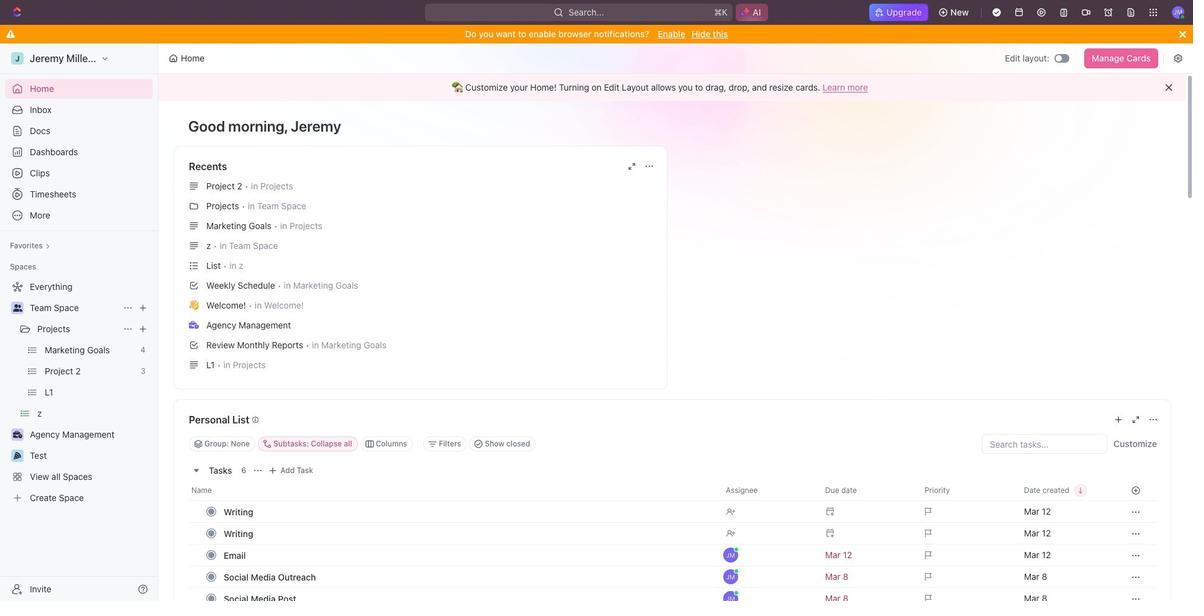 Task type: describe. For each thing, give the bounding box(es) containing it.
tree inside sidebar navigation
[[5, 277, 153, 508]]

jeremy miller's workspace, , element
[[11, 52, 24, 65]]

Search tasks... text field
[[982, 435, 1107, 454]]

pizza slice image
[[14, 452, 21, 460]]

sidebar navigation
[[0, 43, 161, 602]]



Task type: locate. For each thing, give the bounding box(es) containing it.
business time image
[[189, 321, 199, 329]]

tree
[[5, 277, 153, 508]]

alert
[[158, 74, 1186, 101]]

user group image
[[13, 304, 22, 312]]

business time image
[[13, 431, 22, 439]]



Task type: vqa. For each thing, say whether or not it's contained in the screenshot.
Table link
no



